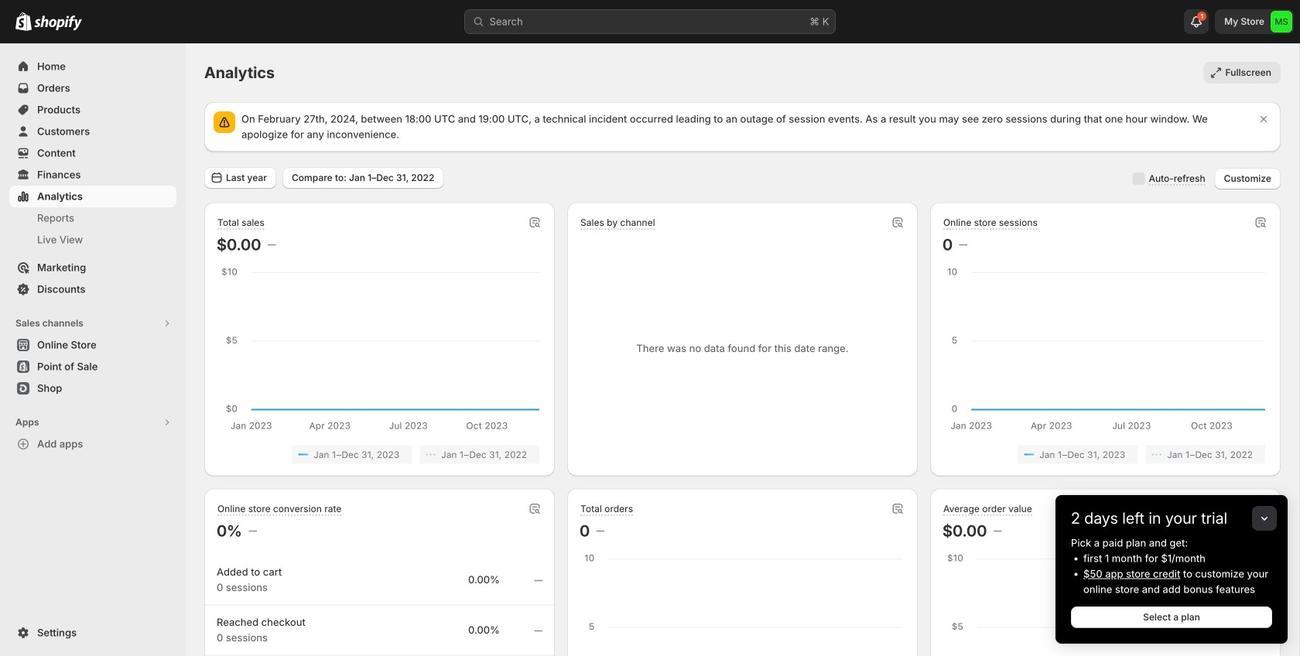 Task type: locate. For each thing, give the bounding box(es) containing it.
1 list from the left
[[220, 446, 540, 464]]

0 horizontal spatial list
[[220, 446, 540, 464]]

my store image
[[1271, 11, 1293, 33]]

2 list from the left
[[946, 446, 1266, 464]]

1 horizontal spatial list
[[946, 446, 1266, 464]]

list
[[220, 446, 540, 464], [946, 446, 1266, 464]]



Task type: describe. For each thing, give the bounding box(es) containing it.
shopify image
[[34, 15, 82, 31]]

shopify image
[[15, 12, 32, 31]]



Task type: vqa. For each thing, say whether or not it's contained in the screenshot.
text box
no



